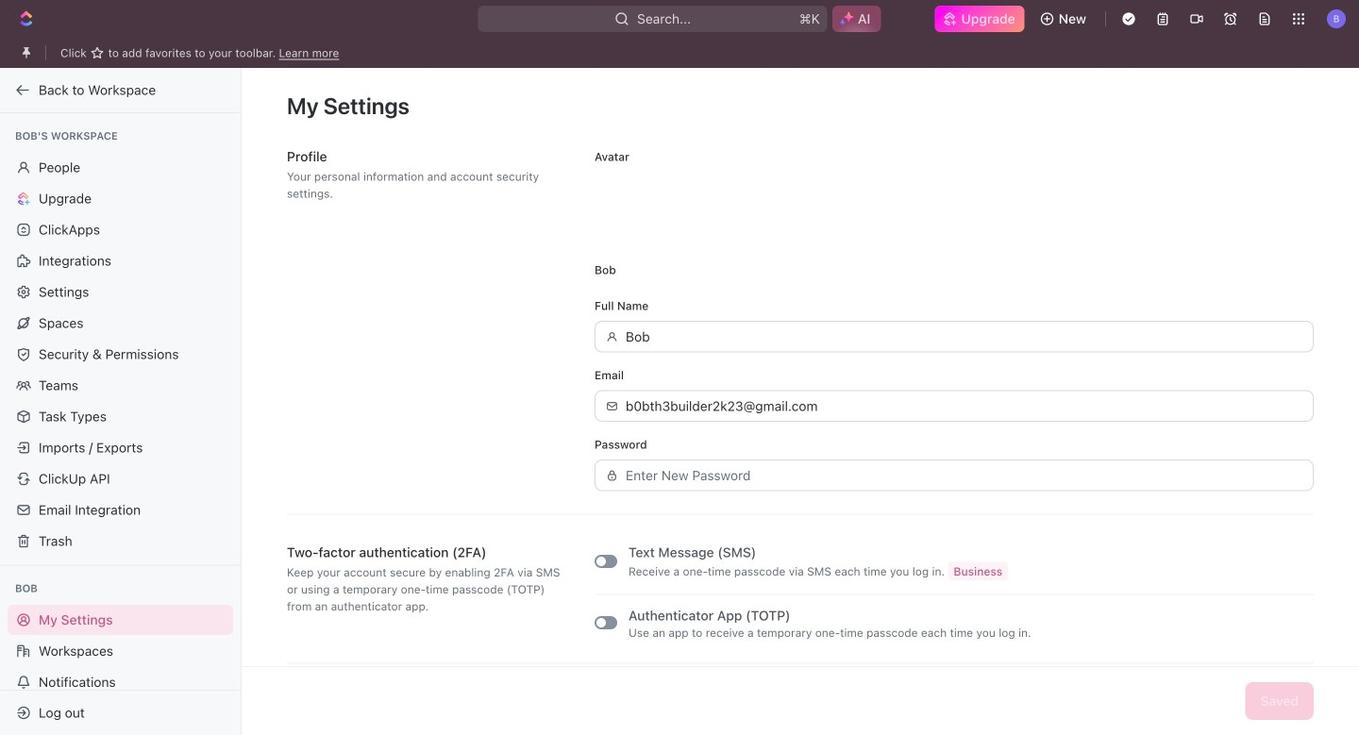 Task type: locate. For each thing, give the bounding box(es) containing it.
list box
[[595, 694, 1314, 725]]



Task type: vqa. For each thing, say whether or not it's contained in the screenshot.
the topmost Generate
no



Task type: describe. For each thing, give the bounding box(es) containing it.
Enter New Password text field
[[626, 461, 1303, 490]]

available on business plans or higher element
[[948, 562, 1008, 581]]

Enter Username text field
[[626, 322, 1303, 352]]

Enter Email text field
[[626, 391, 1303, 421]]



